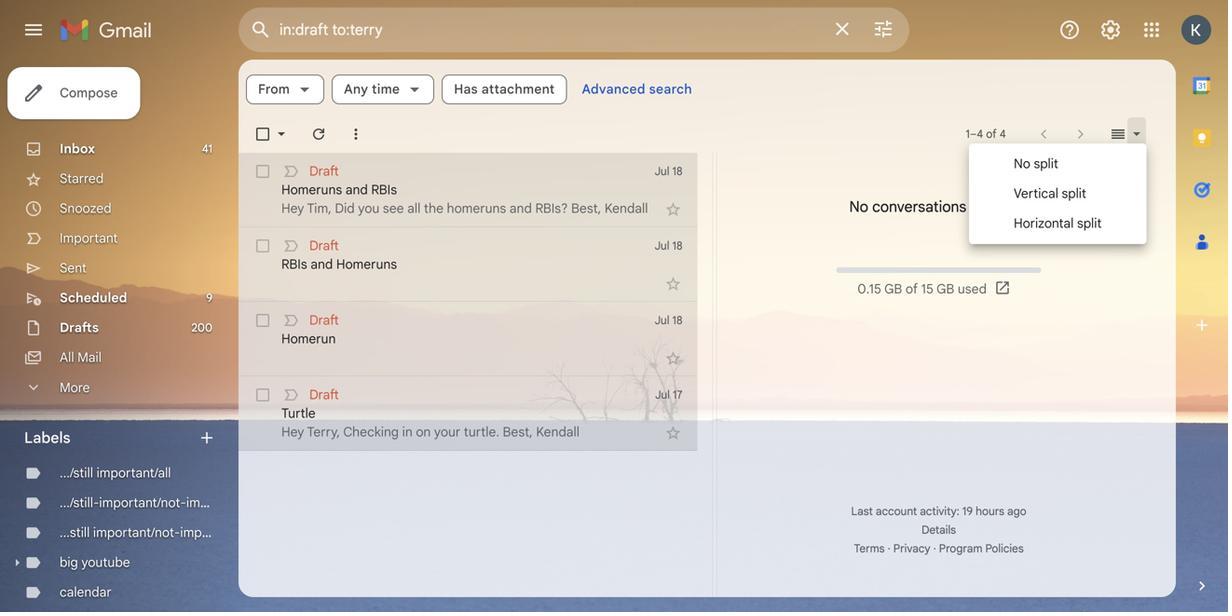 Task type: locate. For each thing, give the bounding box(es) containing it.
details
[[922, 523, 956, 537]]

split right the horizontal at right top
[[1077, 215, 1102, 232]]

4 right the 1
[[977, 127, 984, 141]]

18 for homerun
[[673, 314, 683, 328]]

follow link to manage storage image
[[995, 280, 1013, 298]]

search
[[649, 81, 692, 97]]

2 hey from the top
[[281, 424, 304, 440]]

tab list
[[1176, 60, 1228, 545]]

checking
[[343, 424, 399, 440]]

hey left the tim,
[[281, 200, 304, 217]]

kendall right rbis?
[[605, 200, 648, 217]]

important/not- down .../still-important/not-important link
[[93, 525, 180, 541]]

2 vertical spatial split
[[1077, 215, 1102, 232]]

no
[[1014, 156, 1031, 172], [850, 198, 869, 216]]

0 vertical spatial homeruns
[[281, 182, 342, 198]]

0 vertical spatial and
[[346, 182, 368, 198]]

no conversations selected main content
[[239, 60, 1176, 597]]

split for horizontal split
[[1077, 215, 1102, 232]]

1 horizontal spatial kendall
[[605, 200, 648, 217]]

rbis up see
[[371, 182, 397, 198]]

inbox link
[[60, 141, 95, 157]]

homeruns down you at the top left of page
[[336, 256, 397, 273]]

no left conversations
[[850, 198, 869, 216]]

0.15 gb of 15 gb used
[[858, 281, 987, 297]]

turtle.
[[464, 424, 500, 440]]

hours
[[976, 505, 1005, 519]]

important for .../still-important/not-important
[[186, 495, 244, 511]]

split up vertical split
[[1034, 156, 1059, 172]]

1 horizontal spatial of
[[986, 127, 997, 141]]

all mail
[[60, 350, 102, 366]]

2 vertical spatial 18
[[673, 314, 683, 328]]

1 vertical spatial no
[[850, 198, 869, 216]]

1 horizontal spatial and
[[346, 182, 368, 198]]

0 vertical spatial hey
[[281, 200, 304, 217]]

privacy
[[894, 542, 931, 556]]

draft up 'rbis and homeruns' at the top left
[[309, 238, 339, 254]]

kendall
[[605, 200, 648, 217], [536, 424, 580, 440]]

15
[[922, 281, 934, 297]]

· right terms on the bottom right of page
[[888, 542, 891, 556]]

labels
[[24, 429, 70, 447]]

0 horizontal spatial best,
[[503, 424, 533, 440]]

2 horizontal spatial and
[[510, 200, 532, 217]]

sent
[[60, 260, 87, 276]]

important down the .../still-important/not-important
[[180, 525, 238, 541]]

ago
[[1008, 505, 1027, 519]]

privacy link
[[894, 542, 931, 556]]

0 vertical spatial jul 18
[[655, 165, 683, 178]]

2 vertical spatial and
[[311, 256, 333, 273]]

1 horizontal spatial ·
[[934, 542, 936, 556]]

1 vertical spatial split
[[1062, 185, 1087, 202]]

horizontal
[[1014, 215, 1074, 232]]

1 vertical spatial important
[[180, 525, 238, 541]]

0 horizontal spatial of
[[906, 281, 918, 297]]

1 horizontal spatial rbis
[[371, 182, 397, 198]]

0 horizontal spatial no
[[850, 198, 869, 216]]

jul for turtle
[[655, 388, 670, 402]]

compose
[[60, 85, 118, 101]]

inbox
[[60, 141, 95, 157]]

1 vertical spatial important/not-
[[93, 525, 180, 541]]

41
[[202, 142, 213, 156]]

1 hey from the top
[[281, 200, 304, 217]]

best, inside draft homeruns and rbis hey tim, did you see all the homeruns and rbis? best, kendall
[[571, 200, 601, 217]]

scheduled link
[[60, 290, 127, 306]]

1 vertical spatial kendall
[[536, 424, 580, 440]]

0 vertical spatial 18
[[673, 165, 683, 178]]

no split
[[1014, 156, 1059, 172]]

0 horizontal spatial kendall
[[536, 424, 580, 440]]

1 not important switch from the top
[[281, 162, 300, 181]]

2 vertical spatial jul 18
[[655, 314, 683, 328]]

clear search image
[[824, 10, 861, 48]]

best, right rbis?
[[571, 200, 601, 217]]

1 horizontal spatial no
[[1014, 156, 1031, 172]]

rbis
[[371, 182, 397, 198], [281, 256, 307, 273]]

1 row from the top
[[239, 153, 698, 227]]

last
[[851, 505, 873, 519]]

2 draft from the top
[[309, 238, 339, 254]]

labels heading
[[24, 429, 198, 447]]

3 jul 18 from the top
[[655, 314, 683, 328]]

homerun link
[[281, 330, 657, 367]]

4 right –
[[1000, 127, 1006, 141]]

0 vertical spatial important/not-
[[99, 495, 186, 511]]

1 4 from the left
[[977, 127, 984, 141]]

2 jul 18 from the top
[[655, 239, 683, 253]]

3 18 from the top
[[673, 314, 683, 328]]

no up vertical
[[1014, 156, 1031, 172]]

0 vertical spatial no
[[1014, 156, 1031, 172]]

18 for rbis and homeruns
[[673, 239, 683, 253]]

compose button
[[7, 67, 140, 119]]

0 vertical spatial split
[[1034, 156, 1059, 172]]

no conversations selected
[[850, 198, 1029, 216]]

4 row from the top
[[239, 377, 698, 451]]

0 vertical spatial best,
[[571, 200, 601, 217]]

split
[[1034, 156, 1059, 172], [1062, 185, 1087, 202], [1077, 215, 1102, 232]]

homerun
[[281, 331, 336, 347]]

hey down turtle
[[281, 424, 304, 440]]

important/not-
[[99, 495, 186, 511], [93, 525, 180, 541]]

hey inside draft turtle hey terry, checking in on your turtle. best, kendall
[[281, 424, 304, 440]]

homeruns up the tim,
[[281, 182, 342, 198]]

draft up turtle
[[309, 387, 339, 403]]

draft down refresh icon at the left of page
[[309, 163, 339, 179]]

1 vertical spatial jul 18
[[655, 239, 683, 253]]

rbis down the tim,
[[281, 256, 307, 273]]

all
[[407, 200, 421, 217]]

jul 18 for homerun
[[655, 314, 683, 328]]

1 vertical spatial and
[[510, 200, 532, 217]]

1 horizontal spatial best,
[[571, 200, 601, 217]]

4 draft from the top
[[309, 387, 339, 403]]

drafts link
[[60, 320, 99, 336]]

not important switch for rbis and homeruns
[[281, 237, 300, 255]]

important up ...still important/not-important
[[186, 495, 244, 511]]

2 not important switch from the top
[[281, 237, 300, 255]]

more button
[[0, 373, 224, 403]]

not important switch
[[281, 162, 300, 181], [281, 237, 300, 255], [281, 311, 300, 330], [281, 386, 300, 405]]

2 18 from the top
[[673, 239, 683, 253]]

gb
[[885, 281, 903, 297], [937, 281, 955, 297]]

split up horizontal split on the right of the page
[[1062, 185, 1087, 202]]

1 – 4 of 4
[[966, 127, 1006, 141]]

important
[[186, 495, 244, 511], [180, 525, 238, 541]]

starred
[[60, 171, 104, 187]]

no for no split
[[1014, 156, 1031, 172]]

4
[[977, 127, 984, 141], [1000, 127, 1006, 141]]

all mail link
[[60, 350, 102, 366]]

of right –
[[986, 127, 997, 141]]

best,
[[571, 200, 601, 217], [503, 424, 533, 440]]

homeruns
[[447, 200, 506, 217]]

labels navigation
[[0, 60, 244, 612]]

· down details link
[[934, 542, 936, 556]]

advanced search button
[[575, 73, 700, 106]]

1 vertical spatial hey
[[281, 424, 304, 440]]

9
[[206, 291, 213, 305]]

0 horizontal spatial gb
[[885, 281, 903, 297]]

no for no conversations selected
[[850, 198, 869, 216]]

1 vertical spatial best,
[[503, 424, 533, 440]]

hey inside draft homeruns and rbis hey tim, did you see all the homeruns and rbis? best, kendall
[[281, 200, 304, 217]]

calendar
[[60, 584, 112, 601]]

None search field
[[239, 7, 910, 52]]

1 vertical spatial homeruns
[[336, 256, 397, 273]]

big youtube link
[[60, 555, 130, 571]]

and up the did at the left of page
[[346, 182, 368, 198]]

advanced
[[582, 81, 646, 97]]

1 draft from the top
[[309, 163, 339, 179]]

and down the tim,
[[311, 256, 333, 273]]

1
[[966, 127, 970, 141]]

homeruns inside draft homeruns and rbis hey tim, did you see all the homeruns and rbis? best, kendall
[[281, 182, 342, 198]]

0 horizontal spatial 4
[[977, 127, 984, 141]]

in
[[402, 424, 413, 440]]

1 horizontal spatial 4
[[1000, 127, 1006, 141]]

terms
[[854, 542, 885, 556]]

0 vertical spatial rbis
[[371, 182, 397, 198]]

support image
[[1059, 19, 1081, 41]]

see
[[383, 200, 404, 217]]

4 not important switch from the top
[[281, 386, 300, 405]]

rbis and homeruns
[[281, 256, 397, 273]]

1 gb from the left
[[885, 281, 903, 297]]

sent link
[[60, 260, 87, 276]]

1 horizontal spatial gb
[[937, 281, 955, 297]]

jul 18
[[655, 165, 683, 178], [655, 239, 683, 253], [655, 314, 683, 328]]

1 vertical spatial rbis
[[281, 256, 307, 273]]

draft up homerun on the bottom of page
[[309, 312, 339, 329]]

draft turtle hey terry, checking in on your turtle. best, kendall
[[281, 387, 580, 440]]

important/not- for ...still
[[93, 525, 180, 541]]

0 vertical spatial of
[[986, 127, 997, 141]]

1 vertical spatial 18
[[673, 239, 683, 253]]

selected
[[971, 198, 1029, 216]]

and left rbis?
[[510, 200, 532, 217]]

0 vertical spatial important
[[186, 495, 244, 511]]

0 horizontal spatial rbis
[[281, 256, 307, 273]]

gb right 15
[[937, 281, 955, 297]]

rbis?
[[535, 200, 568, 217]]

0 horizontal spatial ·
[[888, 542, 891, 556]]

17
[[673, 388, 683, 402]]

row
[[239, 153, 698, 227], [239, 227, 698, 302], [239, 302, 698, 377], [239, 377, 698, 451]]

3 not important switch from the top
[[281, 311, 300, 330]]

refresh image
[[309, 125, 328, 144]]

of left 15
[[906, 281, 918, 297]]

important for ...still important/not-important
[[180, 525, 238, 541]]

0 vertical spatial kendall
[[605, 200, 648, 217]]

best, right turtle.
[[503, 424, 533, 440]]

gb right 0.15
[[885, 281, 903, 297]]

kendall right turtle.
[[536, 424, 580, 440]]

calendar link
[[60, 584, 112, 601]]

important/not- up ...still important/not-important
[[99, 495, 186, 511]]



Task type: vqa. For each thing, say whether or not it's contained in the screenshot.
Last
yes



Task type: describe. For each thing, give the bounding box(es) containing it.
did
[[335, 200, 355, 217]]

mail
[[78, 350, 102, 366]]

...still important/not-important link
[[60, 525, 238, 541]]

scheduled
[[60, 290, 127, 306]]

3 row from the top
[[239, 302, 698, 377]]

toggle split pane mode image
[[1109, 125, 1128, 144]]

1 · from the left
[[888, 542, 891, 556]]

not important switch for homeruns and rbis
[[281, 162, 300, 181]]

account
[[876, 505, 917, 519]]

split for vertical split
[[1062, 185, 1087, 202]]

more
[[60, 380, 90, 396]]

.../still-important/not-important link
[[60, 495, 244, 511]]

advanced search options image
[[865, 10, 902, 48]]

program
[[939, 542, 983, 556]]

3 draft from the top
[[309, 312, 339, 329]]

turtle
[[281, 405, 316, 422]]

snoozed
[[60, 200, 112, 217]]

big youtube
[[60, 555, 130, 571]]

conversations
[[873, 198, 967, 216]]

0.15
[[858, 281, 882, 297]]

not important switch for homerun
[[281, 311, 300, 330]]

youtube
[[81, 555, 130, 571]]

kendall inside draft homeruns and rbis hey tim, did you see all the homeruns and rbis? best, kendall
[[605, 200, 648, 217]]

on
[[416, 424, 431, 440]]

important
[[60, 230, 118, 247]]

starred link
[[60, 171, 104, 187]]

important link
[[60, 230, 118, 247]]

search mail image
[[244, 13, 278, 47]]

kendall inside draft turtle hey terry, checking in on your turtle. best, kendall
[[536, 424, 580, 440]]

has attachment button
[[442, 75, 567, 104]]

2 4 from the left
[[1000, 127, 1006, 141]]

attachment
[[482, 81, 555, 97]]

rbis inside the 'rbis and homeruns' link
[[281, 256, 307, 273]]

main menu image
[[22, 19, 45, 41]]

policies
[[986, 542, 1024, 556]]

advanced search
[[582, 81, 692, 97]]

details link
[[922, 523, 956, 537]]

all
[[60, 350, 74, 366]]

.../still-important/not-important
[[60, 495, 244, 511]]

row containing draft homeruns and rbis hey tim, did you see all the homeruns and rbis? best, kendall
[[239, 153, 698, 227]]

split for no split
[[1034, 156, 1059, 172]]

jul 18 for rbis and homeruns
[[655, 239, 683, 253]]

important/all
[[97, 465, 171, 481]]

drafts
[[60, 320, 99, 336]]

snoozed link
[[60, 200, 112, 217]]

200
[[192, 321, 213, 335]]

draft homeruns and rbis hey tim, did you see all the homeruns and rbis? best, kendall
[[281, 163, 648, 217]]

last account activity: 19 hours ago details terms · privacy · program policies
[[851, 505, 1027, 556]]

...still
[[60, 525, 90, 541]]

1 vertical spatial of
[[906, 281, 918, 297]]

vertical split
[[1014, 185, 1087, 202]]

jul for homeruns and rbis
[[655, 165, 670, 178]]

big
[[60, 555, 78, 571]]

rbis and homeruns link
[[281, 255, 657, 293]]

1 18 from the top
[[673, 165, 683, 178]]

rbis inside draft homeruns and rbis hey tim, did you see all the homeruns and rbis? best, kendall
[[371, 182, 397, 198]]

.../still important/all
[[60, 465, 171, 481]]

used
[[958, 281, 987, 297]]

horizontal split
[[1014, 215, 1102, 232]]

.../still-
[[60, 495, 99, 511]]

terry,
[[307, 424, 340, 440]]

program policies link
[[939, 542, 1024, 556]]

activity:
[[920, 505, 960, 519]]

1 jul 18 from the top
[[655, 165, 683, 178]]

draft inside draft turtle hey terry, checking in on your turtle. best, kendall
[[309, 387, 339, 403]]

jul for homerun
[[655, 314, 670, 328]]

2 row from the top
[[239, 227, 698, 302]]

jul 17
[[655, 388, 683, 402]]

jul for rbis and homeruns
[[655, 239, 670, 253]]

.../still
[[60, 465, 93, 481]]

...still important/not-important
[[60, 525, 238, 541]]

.../still important/all link
[[60, 465, 171, 481]]

–
[[970, 127, 977, 141]]

has
[[454, 81, 478, 97]]

the
[[424, 200, 444, 217]]

vertical
[[1014, 185, 1059, 202]]

your
[[434, 424, 461, 440]]

19
[[963, 505, 973, 519]]

0 horizontal spatial and
[[311, 256, 333, 273]]

terms link
[[854, 542, 885, 556]]

draft inside draft homeruns and rbis hey tim, did you see all the homeruns and rbis? best, kendall
[[309, 163, 339, 179]]

not important switch for turtle
[[281, 386, 300, 405]]

important/not- for .../still-
[[99, 495, 186, 511]]

you
[[358, 200, 380, 217]]

row containing draft turtle hey terry, checking in on your turtle. best, kendall
[[239, 377, 698, 451]]

has attachment
[[454, 81, 555, 97]]

2 · from the left
[[934, 542, 936, 556]]

Search mail text field
[[280, 21, 820, 39]]

settings image
[[1100, 19, 1122, 41]]

2 gb from the left
[[937, 281, 955, 297]]

best, inside draft turtle hey terry, checking in on your turtle. best, kendall
[[503, 424, 533, 440]]

tim,
[[307, 200, 332, 217]]



